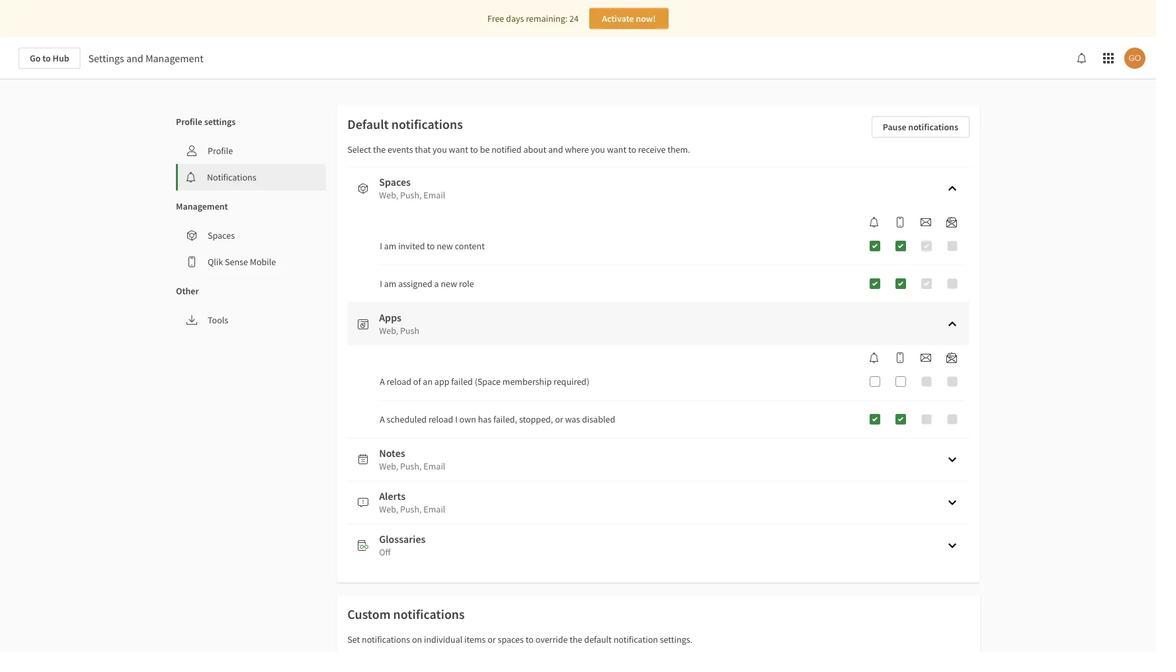 Task type: locate. For each thing, give the bounding box(es) containing it.
notes web, push, email
[[379, 447, 446, 472]]

pause notifications button
[[872, 116, 970, 138]]

1 vertical spatial push notifications in qlik sense mobile image
[[895, 353, 906, 363]]

1 notifications when using qlik sense in a browser image from the top
[[869, 217, 880, 228]]

2 notifications bundled in a daily email digest element from the top
[[942, 353, 963, 363]]

notifications inside button
[[909, 121, 959, 133]]

i am invited to new content
[[380, 240, 485, 252]]

sense
[[225, 256, 248, 268]]

or left was
[[555, 414, 563, 425]]

notifications sent to your email element for a scheduled reload i own has failed, stopped, or was disabled
[[916, 353, 937, 363]]

2 a from the top
[[380, 414, 385, 425]]

4 web, from the top
[[379, 504, 399, 515]]

1 vertical spatial notifications sent to your email element
[[916, 353, 937, 363]]

1 vertical spatial notifications when using qlik sense in a browser element
[[864, 353, 885, 363]]

of
[[413, 376, 421, 388]]

notifications bundled in a daily email digest image right notifications sent to your email image
[[947, 353, 957, 363]]

0 horizontal spatial want
[[449, 144, 468, 156]]

web, inside notes web, push, email
[[379, 461, 399, 472]]

0 vertical spatial i
[[380, 240, 382, 252]]

hub
[[53, 52, 69, 64]]

select
[[348, 144, 371, 156]]

i left assigned
[[380, 278, 382, 290]]

2 vertical spatial push,
[[400, 504, 422, 515]]

spaces inside 'link'
[[208, 230, 235, 242]]

1 a from the top
[[380, 376, 385, 388]]

about
[[524, 144, 547, 156]]

i
[[380, 240, 382, 252], [380, 278, 382, 290], [455, 414, 458, 425]]

1 horizontal spatial spaces
[[379, 175, 411, 189]]

3 push, from the top
[[400, 504, 422, 515]]

3 web, from the top
[[379, 461, 399, 472]]

management
[[146, 52, 204, 65], [176, 200, 228, 212]]

3 email from the top
[[424, 504, 446, 515]]

a
[[380, 376, 385, 388], [380, 414, 385, 425]]

am for assigned
[[384, 278, 397, 290]]

push,
[[400, 189, 422, 201], [400, 461, 422, 472], [400, 504, 422, 515]]

email inside spaces web, push, email
[[424, 189, 446, 201]]

1 vertical spatial i
[[380, 278, 382, 290]]

1 horizontal spatial you
[[591, 144, 605, 156]]

am left invited
[[384, 240, 397, 252]]

alerts
[[379, 490, 406, 503]]

off
[[379, 547, 391, 558]]

0 horizontal spatial profile
[[176, 116, 202, 128]]

email down that
[[424, 189, 446, 201]]

1 web, from the top
[[379, 189, 399, 201]]

push notifications in qlik sense mobile image left notifications sent to your email image
[[895, 353, 906, 363]]

you right where
[[591, 144, 605, 156]]

select the events that you want to be notified about and where you want to receive them.
[[348, 144, 691, 156]]

want
[[449, 144, 468, 156], [607, 144, 627, 156]]

am left assigned
[[384, 278, 397, 290]]

web, down apps
[[379, 325, 399, 337]]

notifications down custom
[[362, 634, 410, 646]]

2 web, from the top
[[379, 325, 399, 337]]

go
[[30, 52, 41, 64]]

0 vertical spatial or
[[555, 414, 563, 425]]

qlik
[[208, 256, 223, 268]]

free days remaining: 24
[[488, 13, 579, 24]]

new left 'content'
[[437, 240, 453, 252]]

push notifications in qlik sense mobile element left notifications sent to your email image
[[890, 353, 911, 363]]

glossaries off
[[379, 533, 426, 558]]

0 vertical spatial push,
[[400, 189, 422, 201]]

new right the "a"
[[441, 278, 457, 290]]

1 am from the top
[[384, 240, 397, 252]]

web, down the notes
[[379, 461, 399, 472]]

2 am from the top
[[384, 278, 397, 290]]

1 push notifications in qlik sense mobile element from the top
[[890, 217, 911, 228]]

be
[[480, 144, 490, 156]]

web, for alerts
[[379, 504, 399, 515]]

web, down events
[[379, 189, 399, 201]]

0 horizontal spatial spaces
[[208, 230, 235, 242]]

1 notifications sent to your email element from the top
[[916, 217, 937, 228]]

1 vertical spatial the
[[570, 634, 583, 646]]

1 vertical spatial notifications bundled in a daily email digest element
[[942, 353, 963, 363]]

0 vertical spatial a
[[380, 376, 385, 388]]

2 email from the top
[[424, 461, 446, 472]]

web, for apps
[[379, 325, 399, 337]]

notifications up that
[[392, 116, 463, 133]]

push notifications in qlik sense mobile image for a scheduled reload i own has failed, stopped, or was disabled
[[895, 353, 906, 363]]

apps
[[379, 311, 402, 324]]

push, inside alerts web, push, email
[[400, 504, 422, 515]]

1 horizontal spatial profile
[[208, 145, 233, 157]]

pause
[[883, 121, 907, 133]]

1 vertical spatial new
[[441, 278, 457, 290]]

spaces web, push, email
[[379, 175, 446, 201]]

0 horizontal spatial reload
[[387, 376, 412, 388]]

1 horizontal spatial reload
[[429, 414, 453, 425]]

and right the settings
[[126, 52, 143, 65]]

2 push notifications in qlik sense mobile element from the top
[[890, 353, 911, 363]]

membership
[[503, 376, 552, 388]]

the right "select" at the top left of the page
[[373, 144, 386, 156]]

the left default
[[570, 634, 583, 646]]

2 vertical spatial email
[[424, 504, 446, 515]]

days
[[506, 13, 524, 24]]

to inside go to hub link
[[43, 52, 51, 64]]

notifications when using qlik sense in a browser element
[[864, 217, 885, 228], [864, 353, 885, 363]]

push, down events
[[400, 189, 422, 201]]

i left "own"
[[455, 414, 458, 425]]

want left receive
[[607, 144, 627, 156]]

tools link
[[176, 307, 326, 333]]

on
[[412, 634, 422, 646]]

push notifications in qlik sense mobile image
[[895, 217, 906, 228], [895, 353, 906, 363]]

1 vertical spatial profile
[[208, 145, 233, 157]]

override
[[536, 634, 568, 646]]

web, down alerts
[[379, 504, 399, 515]]

1 vertical spatial spaces
[[208, 230, 235, 242]]

2 notifications bundled in a daily email digest image from the top
[[947, 353, 957, 363]]

notifications when using qlik sense in a browser element left notifications sent to your email image
[[864, 353, 885, 363]]

a left "of" on the bottom of the page
[[380, 376, 385, 388]]

0 horizontal spatial the
[[373, 144, 386, 156]]

0 vertical spatial notifications bundled in a daily email digest element
[[942, 217, 963, 228]]

you right that
[[433, 144, 447, 156]]

1 notifications when using qlik sense in a browser element from the top
[[864, 217, 885, 228]]

notifications right pause
[[909, 121, 959, 133]]

a scheduled reload i own has failed, stopped, or was disabled
[[380, 414, 616, 425]]

notifications sent to your email image
[[921, 353, 932, 363]]

app
[[435, 376, 450, 388]]

spaces down events
[[379, 175, 411, 189]]

spaces up qlik
[[208, 230, 235, 242]]

email for notes
[[424, 461, 446, 472]]

new for content
[[437, 240, 453, 252]]

spaces inside spaces web, push, email
[[379, 175, 411, 189]]

notifications bundled in a daily email digest image for a scheduled reload i own has failed, stopped, or was disabled
[[947, 353, 957, 363]]

am
[[384, 240, 397, 252], [384, 278, 397, 290]]

and right about
[[548, 144, 563, 156]]

a for a reload of an app failed (space membership required)
[[380, 376, 385, 388]]

or right items
[[488, 634, 496, 646]]

notifications for set
[[362, 634, 410, 646]]

alerts web, push, email
[[379, 490, 446, 515]]

1 vertical spatial email
[[424, 461, 446, 472]]

settings and management
[[88, 52, 204, 65]]

1 vertical spatial a
[[380, 414, 385, 425]]

profile for profile settings
[[176, 116, 202, 128]]

1 you from the left
[[433, 144, 447, 156]]

to right spaces
[[526, 634, 534, 646]]

notifications when using qlik sense in a browser image left notifications sent to your email image
[[869, 353, 880, 363]]

0 vertical spatial spaces
[[379, 175, 411, 189]]

to left be on the top left
[[470, 144, 478, 156]]

or
[[555, 414, 563, 425], [488, 634, 496, 646]]

notifications up on at the left of the page
[[393, 606, 465, 623]]

24
[[570, 13, 579, 24]]

has
[[478, 414, 492, 425]]

push, down the notes
[[400, 461, 422, 472]]

push, inside notes web, push, email
[[400, 461, 422, 472]]

1 horizontal spatial want
[[607, 144, 627, 156]]

notifications when using qlik sense in a browser image
[[869, 217, 880, 228], [869, 353, 880, 363]]

now!
[[636, 13, 656, 24]]

where
[[565, 144, 589, 156]]

assigned
[[398, 278, 433, 290]]

profile up notifications
[[208, 145, 233, 157]]

profile
[[176, 116, 202, 128], [208, 145, 233, 157]]

notifications for custom
[[393, 606, 465, 623]]

settings
[[88, 52, 124, 65]]

1 email from the top
[[424, 189, 446, 201]]

new for role
[[441, 278, 457, 290]]

0 vertical spatial notifications when using qlik sense in a browser image
[[869, 217, 880, 228]]

want left be on the top left
[[449, 144, 468, 156]]

custom notifications
[[348, 606, 465, 623]]

notifications for pause
[[909, 121, 959, 133]]

reload left "of" on the bottom of the page
[[387, 376, 412, 388]]

1 push, from the top
[[400, 189, 422, 201]]

0 vertical spatial notifications sent to your email element
[[916, 217, 937, 228]]

push notifications in qlik sense mobile element
[[890, 217, 911, 228], [890, 353, 911, 363]]

1 horizontal spatial and
[[548, 144, 563, 156]]

notifications sent to your email element
[[916, 217, 937, 228], [916, 353, 937, 363]]

profile left settings
[[176, 116, 202, 128]]

you
[[433, 144, 447, 156], [591, 144, 605, 156]]

email up alerts web, push, email
[[424, 461, 446, 472]]

to left receive
[[629, 144, 637, 156]]

gary orlando image
[[1125, 48, 1146, 69]]

web, inside alerts web, push, email
[[379, 504, 399, 515]]

notifications when using qlik sense in a browser image left notifications sent to your email icon
[[869, 217, 880, 228]]

email inside alerts web, push, email
[[424, 504, 446, 515]]

2 notifications when using qlik sense in a browser element from the top
[[864, 353, 885, 363]]

1 vertical spatial push notifications in qlik sense mobile element
[[890, 353, 911, 363]]

1 notifications bundled in a daily email digest image from the top
[[947, 217, 957, 228]]

remaining:
[[526, 13, 568, 24]]

1 vertical spatial reload
[[429, 414, 453, 425]]

web, inside spaces web, push, email
[[379, 189, 399, 201]]

email
[[424, 189, 446, 201], [424, 461, 446, 472], [424, 504, 446, 515]]

notifications
[[207, 171, 256, 183]]

push notifications in qlik sense mobile image for i am assigned a new role
[[895, 217, 906, 228]]

0 vertical spatial push notifications in qlik sense mobile image
[[895, 217, 906, 228]]

to right invited
[[427, 240, 435, 252]]

web, inside apps web, push
[[379, 325, 399, 337]]

notifications bundled in a daily email digest element
[[942, 217, 963, 228], [942, 353, 963, 363]]

set notifications on individual items or spaces to override the default notification settings.
[[348, 634, 693, 646]]

push notifications in qlik sense mobile image left notifications sent to your email icon
[[895, 217, 906, 228]]

push, for notes
[[400, 461, 422, 472]]

spaces
[[379, 175, 411, 189], [208, 230, 235, 242]]

2 notifications sent to your email element from the top
[[916, 353, 937, 363]]

profile inside profile link
[[208, 145, 233, 157]]

1 vertical spatial am
[[384, 278, 397, 290]]

1 horizontal spatial or
[[555, 414, 563, 425]]

i left invited
[[380, 240, 382, 252]]

1 push notifications in qlik sense mobile image from the top
[[895, 217, 906, 228]]

0 vertical spatial notifications when using qlik sense in a browser element
[[864, 217, 885, 228]]

0 vertical spatial notifications bundled in a daily email digest image
[[947, 217, 957, 228]]

a left scheduled
[[380, 414, 385, 425]]

email up 'glossaries'
[[424, 504, 446, 515]]

1 want from the left
[[449, 144, 468, 156]]

1 vertical spatial or
[[488, 634, 496, 646]]

1 vertical spatial notifications when using qlik sense in a browser image
[[869, 353, 880, 363]]

2 push, from the top
[[400, 461, 422, 472]]

0 horizontal spatial or
[[488, 634, 496, 646]]

push notifications in qlik sense mobile element left notifications sent to your email icon
[[890, 217, 911, 228]]

notifications bundled in a daily email digest element right notifications sent to your email image
[[942, 353, 963, 363]]

0 horizontal spatial and
[[126, 52, 143, 65]]

1 notifications bundled in a daily email digest element from the top
[[942, 217, 963, 228]]

push, inside spaces web, push, email
[[400, 189, 422, 201]]

to right go
[[43, 52, 51, 64]]

reload
[[387, 376, 412, 388], [429, 414, 453, 425]]

1 vertical spatial push,
[[400, 461, 422, 472]]

1 vertical spatial notifications bundled in a daily email digest image
[[947, 353, 957, 363]]

email inside notes web, push, email
[[424, 461, 446, 472]]

spaces
[[498, 634, 524, 646]]

own
[[460, 414, 476, 425]]

push, down alerts
[[400, 504, 422, 515]]

scheduled
[[387, 414, 427, 425]]

2 notifications when using qlik sense in a browser image from the top
[[869, 353, 880, 363]]

activate now!
[[602, 13, 656, 24]]

0 vertical spatial push notifications in qlik sense mobile element
[[890, 217, 911, 228]]

and
[[126, 52, 143, 65], [548, 144, 563, 156]]

notifications bundled in a daily email digest image right notifications sent to your email icon
[[947, 217, 957, 228]]

notifications
[[392, 116, 463, 133], [909, 121, 959, 133], [393, 606, 465, 623], [362, 634, 410, 646]]

web,
[[379, 189, 399, 201], [379, 325, 399, 337], [379, 461, 399, 472], [379, 504, 399, 515]]

notifications when using qlik sense in a browser element left notifications sent to your email icon
[[864, 217, 885, 228]]

notifications bundled in a daily email digest image
[[947, 217, 957, 228], [947, 353, 957, 363]]

0 vertical spatial management
[[146, 52, 204, 65]]

the
[[373, 144, 386, 156], [570, 634, 583, 646]]

0 vertical spatial new
[[437, 240, 453, 252]]

0 vertical spatial email
[[424, 189, 446, 201]]

reload left "own"
[[429, 414, 453, 425]]

tools
[[208, 314, 228, 326]]

2 push notifications in qlik sense mobile image from the top
[[895, 353, 906, 363]]

push notifications in qlik sense mobile element for i am assigned a new role
[[890, 217, 911, 228]]

0 horizontal spatial you
[[433, 144, 447, 156]]

notifications bundled in a daily email digest element right notifications sent to your email icon
[[942, 217, 963, 228]]

0 vertical spatial profile
[[176, 116, 202, 128]]

0 vertical spatial am
[[384, 240, 397, 252]]

failed
[[451, 376, 473, 388]]

to
[[43, 52, 51, 64], [470, 144, 478, 156], [629, 144, 637, 156], [427, 240, 435, 252], [526, 634, 534, 646]]



Task type: describe. For each thing, give the bounding box(es) containing it.
email for alerts
[[424, 504, 446, 515]]

email for spaces
[[424, 189, 446, 201]]

qlik sense mobile link
[[176, 249, 326, 275]]

0 vertical spatial and
[[126, 52, 143, 65]]

activate
[[602, 13, 634, 24]]

2 you from the left
[[591, 144, 605, 156]]

i am assigned a new role
[[380, 278, 474, 290]]

other
[[176, 285, 199, 297]]

notifications bundled in a daily email digest element for i am assigned a new role
[[942, 217, 963, 228]]

1 vertical spatial management
[[176, 200, 228, 212]]

was
[[565, 414, 580, 425]]

spaces link
[[176, 222, 326, 249]]

push
[[400, 325, 420, 337]]

required)
[[554, 376, 590, 388]]

am for invited
[[384, 240, 397, 252]]

profile settings
[[176, 116, 236, 128]]

notifications sent to your email element for i am assigned a new role
[[916, 217, 937, 228]]

a reload of an app failed (space membership required)
[[380, 376, 590, 388]]

notifications link
[[178, 164, 326, 191]]

spaces for spaces web, push, email
[[379, 175, 411, 189]]

push, for alerts
[[400, 504, 422, 515]]

profile for profile
[[208, 145, 233, 157]]

failed,
[[494, 414, 518, 425]]

notification
[[614, 634, 658, 646]]

notifications bundled in a daily email digest element for a scheduled reload i own has failed, stopped, or was disabled
[[942, 353, 963, 363]]

notifications sent to your email image
[[921, 217, 932, 228]]

an
[[423, 376, 433, 388]]

role
[[459, 278, 474, 290]]

go to hub link
[[19, 48, 80, 69]]

notifications when using qlik sense in a browser image for i am assigned a new role
[[869, 217, 880, 228]]

that
[[415, 144, 431, 156]]

content
[[455, 240, 485, 252]]

go to hub
[[30, 52, 69, 64]]

items
[[465, 634, 486, 646]]

a for a scheduled reload i own has failed, stopped, or was disabled
[[380, 414, 385, 425]]

notifications when using qlik sense in a browser element for a scheduled reload i own has failed, stopped, or was disabled
[[864, 353, 885, 363]]

disabled
[[582, 414, 616, 425]]

them.
[[668, 144, 691, 156]]

glossaries
[[379, 533, 426, 546]]

custom
[[348, 606, 391, 623]]

2 want from the left
[[607, 144, 627, 156]]

qlik sense mobile
[[208, 256, 276, 268]]

notifications bundled in a daily email digest image for i am assigned a new role
[[947, 217, 957, 228]]

pause notifications
[[883, 121, 959, 133]]

receive
[[638, 144, 666, 156]]

notes
[[379, 447, 405, 460]]

notifications for default
[[392, 116, 463, 133]]

mobile
[[250, 256, 276, 268]]

web, for spaces
[[379, 189, 399, 201]]

profile link
[[176, 138, 326, 164]]

0 vertical spatial the
[[373, 144, 386, 156]]

activate now! link
[[590, 8, 669, 29]]

1 horizontal spatial the
[[570, 634, 583, 646]]

i for i am assigned a new role
[[380, 278, 382, 290]]

invited
[[398, 240, 425, 252]]

stopped,
[[519, 414, 553, 425]]

individual
[[424, 634, 463, 646]]

1 vertical spatial and
[[548, 144, 563, 156]]

default
[[348, 116, 389, 133]]

set
[[348, 634, 360, 646]]

notifications when using qlik sense in a browser image for a scheduled reload i own has failed, stopped, or was disabled
[[869, 353, 880, 363]]

apps web, push
[[379, 311, 420, 337]]

(space
[[475, 376, 501, 388]]

push, for spaces
[[400, 189, 422, 201]]

0 vertical spatial reload
[[387, 376, 412, 388]]

a
[[434, 278, 439, 290]]

default
[[585, 634, 612, 646]]

events
[[388, 144, 413, 156]]

spaces for spaces
[[208, 230, 235, 242]]

settings
[[204, 116, 236, 128]]

push notifications in qlik sense mobile element for a scheduled reload i own has failed, stopped, or was disabled
[[890, 353, 911, 363]]

i for i am invited to new content
[[380, 240, 382, 252]]

notified
[[492, 144, 522, 156]]

free
[[488, 13, 504, 24]]

notifications when using qlik sense in a browser element for i am assigned a new role
[[864, 217, 885, 228]]

default notifications
[[348, 116, 463, 133]]

web, for notes
[[379, 461, 399, 472]]

settings.
[[660, 634, 693, 646]]

2 vertical spatial i
[[455, 414, 458, 425]]



Task type: vqa. For each thing, say whether or not it's contained in the screenshot.
stopped, at the bottom of the page
yes



